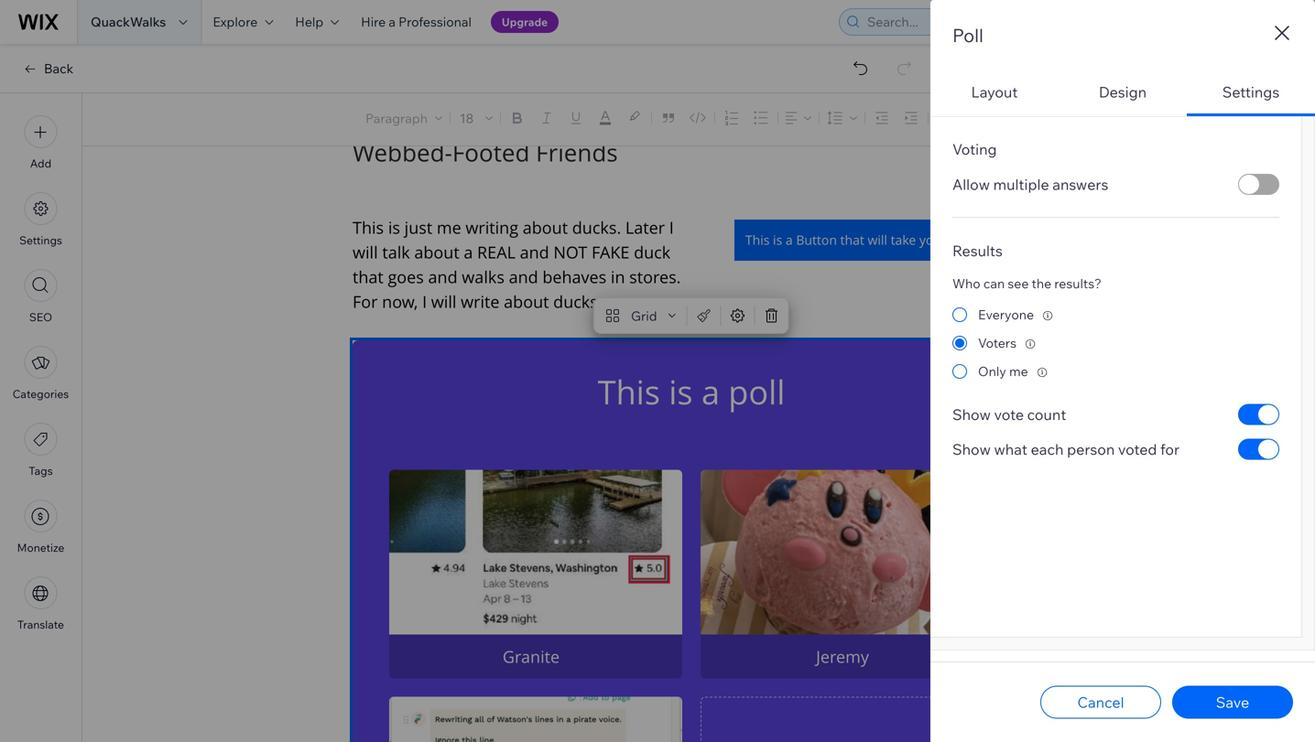 Task type: locate. For each thing, give the bounding box(es) containing it.
me right just
[[437, 217, 461, 239]]

layout
[[971, 83, 1018, 101]]

1 vertical spatial about
[[414, 241, 460, 263]]

notes button
[[1206, 107, 1280, 132]]

in
[[611, 266, 625, 288]]

is left the button
[[773, 232, 782, 249]]

1 horizontal spatial i
[[669, 217, 674, 239]]

about right write
[[504, 291, 549, 313]]

this up talk
[[353, 217, 384, 239]]

a left the button
[[786, 232, 793, 249]]

about up not
[[523, 217, 568, 239]]

translate button
[[17, 577, 64, 632]]

2 horizontal spatial a
[[786, 232, 793, 249]]

layout button
[[931, 71, 1059, 116]]

paragraph button
[[362, 105, 446, 131]]

show vote count
[[953, 406, 1067, 424]]

i
[[669, 217, 674, 239], [422, 291, 427, 313]]

1 horizontal spatial is
[[773, 232, 782, 249]]

about
[[523, 217, 568, 239], [414, 241, 460, 263], [504, 291, 549, 313]]

1 horizontal spatial settings
[[1223, 83, 1280, 101]]

0 vertical spatial me
[[437, 217, 461, 239]]

stores.
[[629, 266, 681, 288]]

and
[[520, 241, 549, 263], [428, 266, 458, 288], [509, 266, 538, 288]]

upgrade button
[[491, 11, 559, 33]]

show
[[953, 406, 991, 424], [953, 441, 991, 459]]

1 horizontal spatial that
[[840, 232, 864, 249]]

0 horizontal spatial that
[[353, 266, 384, 288]]

that inside "this is a button that will take you somewhere" button
[[840, 232, 864, 249]]

1 vertical spatial show
[[953, 441, 991, 459]]

ducks.
[[572, 217, 621, 239], [553, 291, 602, 313]]

settings button
[[1187, 71, 1315, 116], [19, 192, 62, 247]]

2 show from the top
[[953, 441, 991, 459]]

0 horizontal spatial i
[[422, 291, 427, 313]]

this inside this is just me writing about ducks. later i will talk about a real and not fake duck that goes and walks and behaves in stores. for now, i will write about ducks.
[[353, 217, 384, 239]]

settings up notes
[[1223, 83, 1280, 101]]

0 horizontal spatial me
[[437, 217, 461, 239]]

this is a button that will take you somewhere
[[745, 232, 1015, 249]]

show left what
[[953, 441, 991, 459]]

about down just
[[414, 241, 460, 263]]

and down real on the top left of page
[[509, 266, 538, 288]]

seo button
[[24, 269, 57, 324]]

translate
[[17, 618, 64, 632]]

results?
[[1054, 276, 1102, 292]]

1 vertical spatial settings
[[19, 234, 62, 247]]

1 vertical spatial me
[[1009, 364, 1028, 380]]

0 horizontal spatial settings button
[[19, 192, 62, 247]]

cancel button
[[1040, 686, 1161, 719]]

that up for
[[353, 266, 384, 288]]

walks
[[462, 266, 505, 288]]

0 vertical spatial settings
[[1223, 83, 1280, 101]]

categories button
[[13, 346, 69, 401]]

goes
[[388, 266, 424, 288]]

a left real on the top left of page
[[464, 241, 473, 263]]

each
[[1031, 441, 1064, 459]]

somewhere
[[945, 232, 1015, 249]]

will left write
[[431, 291, 457, 313]]

show for show vote count
[[953, 406, 991, 424]]

0 vertical spatial that
[[840, 232, 864, 249]]

0 horizontal spatial is
[[388, 217, 400, 239]]

1 vertical spatial i
[[422, 291, 427, 313]]

0 horizontal spatial this
[[353, 217, 384, 239]]

back button
[[22, 60, 73, 77]]

for
[[353, 291, 378, 313]]

save
[[1216, 694, 1250, 712]]

you
[[919, 232, 942, 249]]

0 vertical spatial show
[[953, 406, 991, 424]]

this left the button
[[745, 232, 770, 249]]

the
[[1032, 276, 1052, 292]]

settings inside button
[[1223, 83, 1280, 101]]

1 vertical spatial that
[[353, 266, 384, 288]]

1 horizontal spatial settings button
[[1187, 71, 1315, 116]]

tab list
[[931, 71, 1315, 651]]

is inside "this is a button that will take you somewhere" button
[[773, 232, 782, 249]]

that
[[840, 232, 864, 249], [353, 266, 384, 288]]

show left vote
[[953, 406, 991, 424]]

who
[[953, 276, 981, 292]]

will inside button
[[868, 232, 888, 249]]

not
[[554, 241, 587, 263]]

show for show what each person voted for
[[953, 441, 991, 459]]

is
[[388, 217, 400, 239], [773, 232, 782, 249]]

a
[[389, 14, 396, 30], [786, 232, 793, 249], [464, 241, 473, 263]]

grid button
[[598, 303, 683, 329]]

2 horizontal spatial will
[[868, 232, 888, 249]]

me right "only"
[[1009, 364, 1028, 380]]

1 show from the top
[[953, 406, 991, 424]]

and left not
[[520, 241, 549, 263]]

i right the now,
[[422, 291, 427, 313]]

allow
[[953, 175, 990, 194]]

this inside button
[[745, 232, 770, 249]]

professional
[[399, 14, 472, 30]]

write
[[461, 291, 500, 313]]

menu
[[0, 104, 82, 643]]

now,
[[382, 291, 418, 313]]

me
[[437, 217, 461, 239], [1009, 364, 1028, 380]]

will left take
[[868, 232, 888, 249]]

1 horizontal spatial me
[[1009, 364, 1028, 380]]

i right later
[[669, 217, 674, 239]]

me inside 'settings' tab panel
[[1009, 364, 1028, 380]]

a right hire
[[389, 14, 396, 30]]

option group containing everyone
[[953, 301, 1280, 386]]

only
[[978, 364, 1006, 380]]

menu containing add
[[0, 104, 82, 643]]

person
[[1067, 441, 1115, 459]]

only me
[[978, 364, 1028, 380]]

will left talk
[[353, 241, 378, 263]]

option group
[[953, 301, 1280, 386]]

settings tab panel
[[931, 116, 1315, 651]]

this
[[353, 217, 384, 239], [745, 232, 770, 249]]

ducks. down behaves at the top of the page
[[553, 291, 602, 313]]

1 horizontal spatial this
[[745, 232, 770, 249]]

0 horizontal spatial a
[[389, 14, 396, 30]]

1 horizontal spatial a
[[464, 241, 473, 263]]

settings
[[1223, 83, 1280, 101], [19, 234, 62, 247]]

this is just me writing about ducks. later i will talk about a real and not fake duck that goes and walks and behaves in stores. for now, i will write about ducks.
[[353, 217, 685, 313]]

me inside this is just me writing about ducks. later i will talk about a real and not fake duck that goes and walks and behaves in stores. for now, i will write about ducks.
[[437, 217, 461, 239]]

ducks. up fake
[[572, 217, 621, 239]]

is inside this is just me writing about ducks. later i will talk about a real and not fake duck that goes and walks and behaves in stores. for now, i will write about ducks.
[[388, 217, 400, 239]]

0 horizontal spatial settings
[[19, 234, 62, 247]]

monetize button
[[17, 500, 64, 555]]

is left just
[[388, 217, 400, 239]]

that right the button
[[840, 232, 864, 249]]

1 vertical spatial settings button
[[19, 192, 62, 247]]

what
[[994, 441, 1028, 459]]

hire
[[361, 14, 386, 30]]

voters
[[978, 335, 1017, 351]]

seo
[[29, 310, 52, 324]]

settings up seo button
[[19, 234, 62, 247]]

0 vertical spatial settings button
[[1187, 71, 1315, 116]]



Task type: vqa. For each thing, say whether or not it's contained in the screenshot.
Search for tools, apps, help & more... field
no



Task type: describe. For each thing, give the bounding box(es) containing it.
poll
[[953, 24, 984, 47]]

notes
[[1239, 111, 1274, 127]]

a inside "this is a button that will take you somewhere" button
[[786, 232, 793, 249]]

fake
[[592, 241, 630, 263]]

answers
[[1053, 175, 1109, 194]]

everyone
[[978, 307, 1034, 323]]

show vote count button
[[953, 406, 1067, 424]]

who can see the results?
[[953, 276, 1102, 292]]

cancel
[[1078, 694, 1124, 712]]

0 vertical spatial i
[[669, 217, 674, 239]]

1 horizontal spatial will
[[431, 291, 457, 313]]

that inside this is just me writing about ducks. later i will talk about a real and not fake duck that goes and walks and behaves in stores. for now, i will write about ducks.
[[353, 266, 384, 288]]

duck
[[634, 241, 671, 263]]

multiple
[[993, 175, 1049, 194]]

this for this is a button that will take you somewhere
[[745, 232, 770, 249]]

take
[[891, 232, 916, 249]]

monetize
[[17, 541, 64, 555]]

count
[[1027, 406, 1067, 424]]

hire a professional link
[[350, 0, 483, 44]]

tags button
[[24, 423, 57, 478]]

add button
[[24, 115, 57, 170]]

a inside this is just me writing about ducks. later i will talk about a real and not fake duck that goes and walks and behaves in stores. for now, i will write about ducks.
[[464, 241, 473, 263]]

0 vertical spatial about
[[523, 217, 568, 239]]

is for a
[[773, 232, 782, 249]]

option group inside 'settings' tab panel
[[953, 301, 1280, 386]]

0 vertical spatial ducks.
[[572, 217, 621, 239]]

add
[[30, 157, 51, 170]]

a inside hire a professional link
[[389, 14, 396, 30]]

can
[[984, 276, 1005, 292]]

help button
[[284, 0, 350, 44]]

writing
[[466, 217, 518, 239]]

show what each person voted for button
[[953, 441, 1180, 459]]

categories
[[13, 387, 69, 401]]

grid
[[631, 308, 657, 324]]

voted
[[1118, 441, 1157, 459]]

tags
[[29, 464, 53, 478]]

see
[[1008, 276, 1029, 292]]

save button
[[1172, 686, 1293, 719]]

real
[[477, 241, 516, 263]]

2 vertical spatial about
[[504, 291, 549, 313]]

results
[[953, 242, 1003, 260]]

upgrade
[[502, 15, 548, 29]]

allow multiple answers button
[[953, 175, 1109, 194]]

this is a button that will take you somewhere button
[[734, 220, 1026, 261]]

this for this is just me writing about ducks. later i will talk about a real and not fake duck that goes and walks and behaves in stores. for now, i will write about ducks.
[[353, 217, 384, 239]]

later
[[625, 217, 665, 239]]

quackwalks
[[91, 14, 166, 30]]

and right goes
[[428, 266, 458, 288]]

hire a professional
[[361, 14, 472, 30]]

back
[[44, 60, 73, 76]]

Add a Catchy Title text field
[[353, 105, 1018, 169]]

design
[[1099, 83, 1147, 101]]

1 vertical spatial ducks.
[[553, 291, 602, 313]]

paragraph
[[365, 110, 428, 126]]

vote
[[994, 406, 1024, 424]]

explore
[[213, 14, 258, 30]]

just
[[405, 217, 432, 239]]

talk
[[382, 241, 410, 263]]

allow multiple answers
[[953, 175, 1109, 194]]

Search... field
[[862, 9, 1063, 35]]

for
[[1161, 441, 1180, 459]]

button
[[796, 232, 837, 249]]

0 horizontal spatial will
[[353, 241, 378, 263]]

is for just
[[388, 217, 400, 239]]

tab list containing layout
[[931, 71, 1315, 651]]

behaves
[[543, 266, 607, 288]]

voting
[[953, 140, 997, 158]]

show what each person voted for
[[953, 441, 1180, 459]]

design button
[[1059, 71, 1187, 116]]

help
[[295, 14, 323, 30]]



